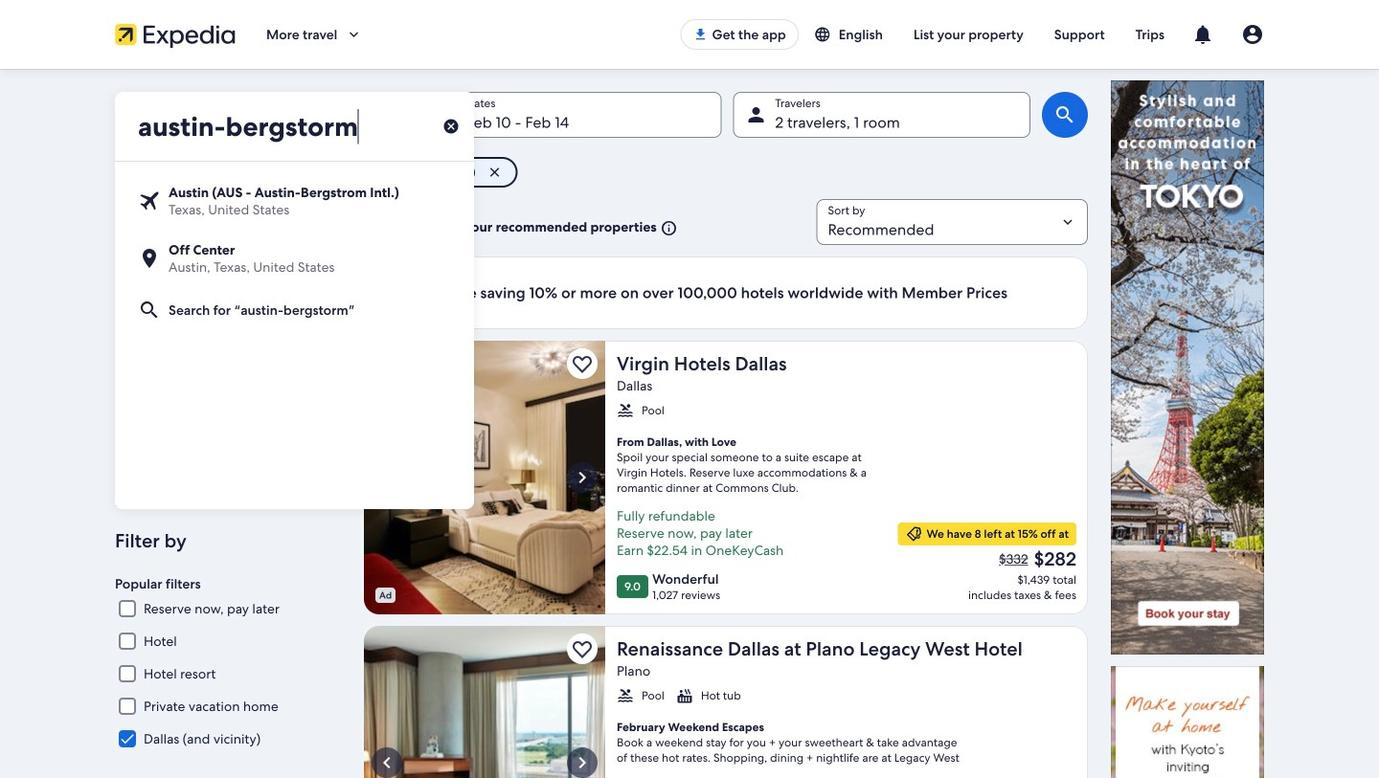 Task type: vqa. For each thing, say whether or not it's contained in the screenshot.
'MAIN CONTENT'
no



Task type: describe. For each thing, give the bounding box(es) containing it.
show next image for renaissance dallas at plano legacy west hotel image
[[571, 752, 594, 775]]

static map image image
[[115, 153, 341, 250]]

more travel image
[[345, 26, 362, 43]]

1 vertical spatial small image
[[906, 526, 923, 543]]

search image
[[1054, 103, 1077, 126]]

Save Virgin Hotels Dallas to a trip checkbox
[[567, 349, 598, 379]]

clear going to image
[[443, 118, 460, 135]]

0 horizontal spatial small image
[[657, 220, 678, 237]]

Save Renaissance Dallas at Plano Legacy West Hotel to a trip checkbox
[[567, 634, 598, 665]]

pool image
[[364, 626, 605, 779]]

show previous image for renaissance dallas at plano legacy west hotel image
[[375, 752, 398, 775]]



Task type: locate. For each thing, give the bounding box(es) containing it.
expedia logo image
[[115, 21, 236, 48]]

download the app button image
[[693, 27, 708, 42]]

show next image for virgin hotels dallas image
[[571, 467, 594, 489]]

1 horizontal spatial small image
[[906, 526, 923, 543]]

0 vertical spatial small image
[[657, 220, 678, 237]]

communication center icon image
[[1192, 23, 1215, 46]]

Going to text field
[[115, 92, 474, 161]]

small image
[[657, 220, 678, 237], [906, 526, 923, 543]]

small image
[[814, 26, 839, 43], [617, 402, 634, 420], [617, 688, 634, 705], [676, 688, 693, 705]]

room image
[[364, 341, 605, 615]]



